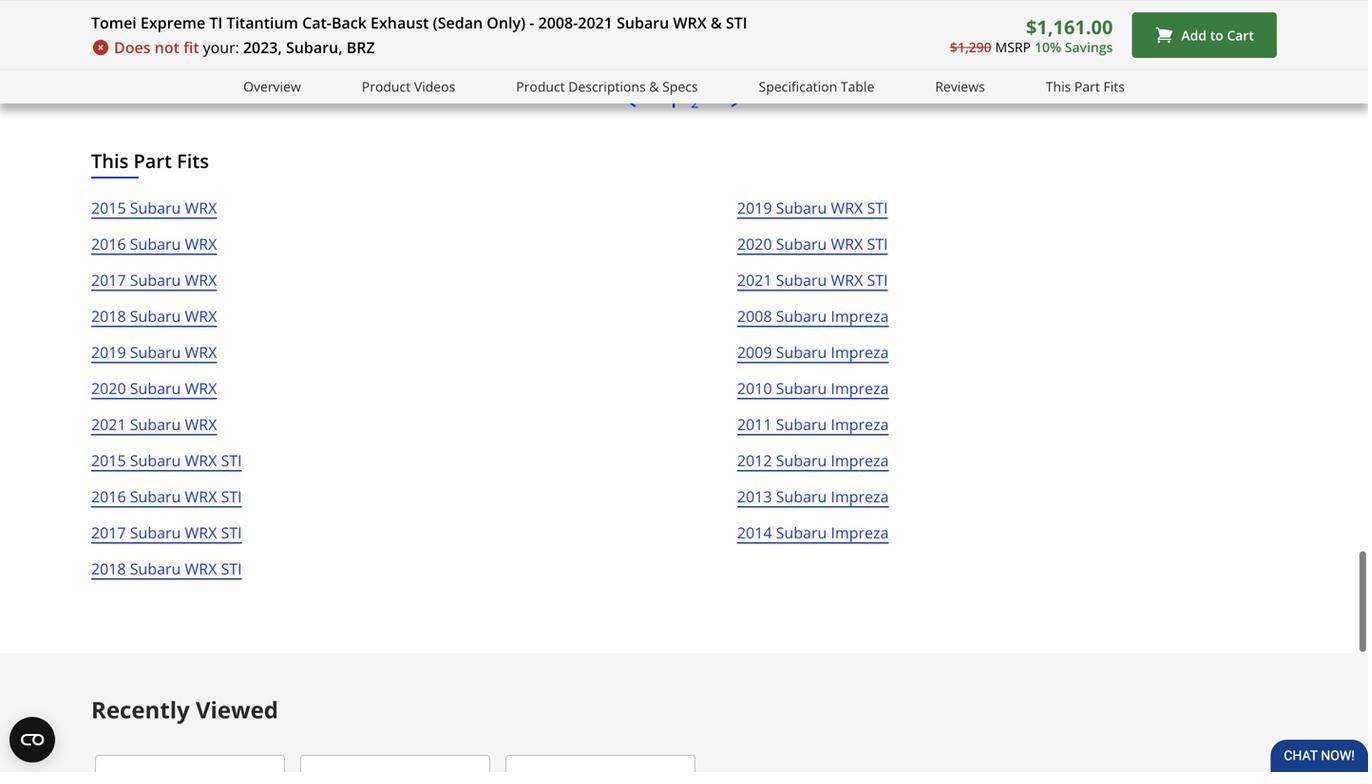 Task type: vqa. For each thing, say whether or not it's contained in the screenshot.
a subaru WRX Thumbnail Image
no



Task type: describe. For each thing, give the bounding box(es) containing it.
was
[[1043, 38, 1067, 55]]

impreza for 2013 subaru impreza
[[831, 487, 889, 507]]

cat-
[[302, 12, 332, 33]]

2 link
[[691, 94, 699, 112]]

2021 subaru wrx link
[[91, 412, 217, 449]]

expreme
[[141, 12, 205, 33]]

subaru for 2016 subaru wrx
[[130, 234, 181, 254]]

2016 subaru wrx link
[[91, 232, 217, 268]]

reviews link
[[935, 76, 985, 98]]

lightweight!
[[191, 7, 263, 25]]

2
[[691, 94, 699, 112]]

super lightweight! perfect welds, great looking burnt tip, awesome sound! best catback available in my opinion and it's less than $1000!
[[151, 7, 986, 25]]

2013
[[737, 487, 772, 507]]

table
[[841, 77, 875, 96]]

2009
[[737, 342, 772, 363]]

2009 subaru impreza
[[737, 342, 889, 363]]

menu containing 1
[[91, 94, 1277, 112]]

less
[[886, 7, 909, 25]]

subaru for 2019 subaru wrx sti
[[776, 198, 827, 218]]

2011 subaru impreza link
[[737, 412, 889, 449]]

available
[[692, 7, 746, 25]]

this inside this part fits link
[[1046, 77, 1071, 96]]

great
[[356, 7, 388, 25]]

descriptions
[[569, 77, 646, 96]]

sti for 2015 subaru wrx sti
[[221, 450, 242, 471]]

impreza for 2010 subaru impreza
[[831, 378, 889, 399]]

wrx for 2021 subaru wrx sti
[[831, 270, 863, 290]]

0 vertical spatial &
[[711, 12, 722, 33]]

2019 for 2019 subaru wrx sti
[[737, 198, 772, 218]]

10%
[[1035, 38, 1062, 56]]

1 horizontal spatial 1
[[1261, 38, 1268, 55]]

reviews
[[935, 77, 985, 96]]

cart
[[1227, 26, 1254, 44]]

than
[[913, 7, 941, 25]]

2017 subaru wrx
[[91, 270, 217, 290]]

subaru for 2008 subaru impreza
[[776, 306, 827, 326]]

2011 subaru impreza
[[737, 414, 889, 435]]

2018 subaru wrx sti
[[91, 559, 242, 579]]

2021 for 2021 subaru wrx
[[91, 414, 126, 435]]

wrx for 2019 subaru wrx sti
[[831, 198, 863, 218]]

sti left in
[[726, 12, 748, 33]]

sound!
[[564, 7, 607, 25]]

2014
[[737, 523, 772, 543]]

product descriptions & specs link
[[516, 76, 698, 98]]

1 vertical spatial &
[[649, 77, 659, 96]]

tomei
[[91, 12, 137, 33]]

2018 subaru wrx sti link
[[91, 557, 242, 593]]

2020 subaru wrx link
[[91, 376, 217, 412]]

2014 subaru impreza link
[[737, 521, 889, 557]]

tip,
[[478, 7, 498, 25]]

subaru for 2018 subaru wrx
[[130, 306, 181, 326]]

1 vertical spatial part
[[134, 148, 172, 174]]

overview link
[[243, 76, 301, 98]]

catback
[[641, 7, 688, 25]]

2009 subaru impreza link
[[737, 340, 889, 376]]

to
[[1210, 26, 1224, 44]]

1 link
[[670, 94, 677, 112]]

sti for 2020 subaru wrx sti
[[867, 234, 888, 254]]

subaru,
[[286, 37, 343, 57]]

open widget image
[[10, 718, 55, 763]]

2015 for 2015 subaru wrx sti
[[91, 450, 126, 471]]

product for product videos
[[362, 77, 411, 96]]

2014 subaru impreza
[[737, 523, 889, 543]]

2020 for 2020 subaru wrx
[[91, 378, 126, 399]]

2017 for 2017 subaru wrx sti
[[91, 523, 126, 543]]

2020 for 2020 subaru wrx sti
[[737, 234, 772, 254]]

subaru for 2021 subaru wrx
[[130, 414, 181, 435]]

subaru for 2016 subaru wrx sti
[[130, 487, 181, 507]]

2012 subaru impreza link
[[737, 449, 889, 485]]

tomei expreme ti titantium cat-back exhaust (sedan only) - 2008-2021 subaru wrx & sti
[[91, 12, 748, 33]]

wrx for 2015 subaru wrx sti
[[185, 450, 217, 471]]

2016 subaru wrx
[[91, 234, 217, 254]]

recently viewed
[[91, 695, 278, 726]]

2021 for 2021 subaru wrx sti
[[737, 270, 772, 290]]

sti for 2016 subaru wrx sti
[[221, 487, 242, 507]]

subaru for 2019 subaru wrx
[[130, 342, 181, 363]]

wrx for 2016 subaru wrx sti
[[185, 487, 217, 507]]

wrx for 2020 subaru wrx
[[185, 378, 217, 399]]

it's
[[865, 7, 882, 25]]

specification
[[759, 77, 838, 96]]

best
[[610, 7, 637, 25]]

2008
[[737, 306, 772, 326]]

vote up review by mtsoumpa7 on 17 may 2014 image
[[1200, 38, 1217, 55]]

was this review helpful?
[[1043, 38, 1188, 55]]

1 vertical spatial fits
[[177, 148, 209, 174]]

sti for 2019 subaru wrx sti
[[867, 198, 888, 218]]

wrx for 2017 subaru wrx sti
[[185, 523, 217, 543]]

2018 for 2018 subaru wrx sti
[[91, 559, 126, 579]]

specification table
[[759, 77, 875, 96]]

2018 for 2018 subaru wrx
[[91, 306, 126, 326]]

2010
[[737, 378, 772, 399]]

msrp
[[996, 38, 1031, 56]]

product videos
[[362, 77, 455, 96]]

2008 subaru impreza
[[737, 306, 889, 326]]

$1,290
[[950, 38, 992, 56]]

2010 subaru impreza link
[[737, 376, 889, 412]]

and
[[838, 7, 861, 25]]

1 vertical spatial this part fits
[[91, 148, 209, 174]]

review
[[1097, 38, 1137, 55]]

wrx for 2018 subaru wrx sti
[[185, 559, 217, 579]]

subaru for 2018 subaru wrx sti
[[130, 559, 181, 579]]

2015 subaru wrx sti
[[91, 450, 242, 471]]

2021 subaru wrx sti link
[[737, 268, 888, 304]]

2015 subaru wrx sti link
[[91, 449, 242, 485]]

add to cart button
[[1132, 12, 1277, 58]]

subaru for 2017 subaru wrx sti
[[130, 523, 181, 543]]

sti for 2017 subaru wrx sti
[[221, 523, 242, 543]]



Task type: locate. For each thing, give the bounding box(es) containing it.
2 vertical spatial 2021
[[91, 414, 126, 435]]

impreza for 2014 subaru impreza
[[831, 523, 889, 543]]

subaru for 2017 subaru wrx
[[130, 270, 181, 290]]

1 2016 from the top
[[91, 234, 126, 254]]

subaru down the 2021 subaru wrx link
[[130, 450, 181, 471]]

specification table link
[[759, 76, 875, 98]]

impreza inside "link"
[[831, 378, 889, 399]]

1 vertical spatial 2020
[[91, 378, 126, 399]]

subaru for 2013 subaru impreza
[[776, 487, 827, 507]]

wrx for 2021 subaru wrx
[[185, 414, 217, 435]]

subaru down 2008 subaru impreza link
[[776, 342, 827, 363]]

2 2017 from the top
[[91, 523, 126, 543]]

sti down 2019 subaru wrx sti link
[[867, 234, 888, 254]]

0 vertical spatial 2019
[[737, 198, 772, 218]]

fits
[[1104, 77, 1125, 96], [177, 148, 209, 174]]

wrx up specs
[[673, 12, 707, 33]]

2012 subaru impreza
[[737, 450, 889, 471]]

0 horizontal spatial 2020
[[91, 378, 126, 399]]

1 left 2 link
[[670, 94, 677, 112]]

subaru down '2020 subaru wrx sti' link at right
[[776, 270, 827, 290]]

7 impreza from the top
[[831, 523, 889, 543]]

4 impreza from the top
[[831, 414, 889, 435]]

my
[[765, 7, 784, 25]]

2017 inside 2017 subaru wrx link
[[91, 270, 126, 290]]

subaru down 2020 subaru wrx link
[[130, 414, 181, 435]]

sti for 2021 subaru wrx sti
[[867, 270, 888, 290]]

2 horizontal spatial 2021
[[737, 270, 772, 290]]

subaru down 2009 subaru impreza link
[[776, 378, 827, 399]]

-
[[530, 12, 535, 33]]

fit
[[183, 37, 199, 57]]

product for product descriptions & specs
[[516, 77, 565, 96]]

wrx down 2018 subaru wrx "link"
[[185, 342, 217, 363]]

1 vertical spatial 2016
[[91, 487, 126, 507]]

awesome
[[502, 7, 561, 25]]

5 impreza from the top
[[831, 450, 889, 471]]

2008 subaru impreza link
[[737, 304, 889, 340]]

6 impreza from the top
[[831, 487, 889, 507]]

2016 down "2015 subaru wrx" 'link'
[[91, 234, 126, 254]]

2018 down 2017 subaru wrx sti link
[[91, 559, 126, 579]]

3 impreza from the top
[[831, 378, 889, 399]]

2021 subaru wrx sti
[[737, 270, 888, 290]]

part up 2015 subaru wrx
[[134, 148, 172, 174]]

subaru for 2020 subaru wrx
[[130, 378, 181, 399]]

2008-
[[538, 12, 578, 33]]

2021 inside 2021 subaru wrx sti link
[[737, 270, 772, 290]]

2019 down 2018 subaru wrx "link"
[[91, 342, 126, 363]]

wrx down '2015 subaru wrx sti' 'link'
[[185, 487, 217, 507]]

0 vertical spatial 2017
[[91, 270, 126, 290]]

0 vertical spatial part
[[1075, 77, 1100, 96]]

wrx up 2016 subaru wrx
[[185, 198, 217, 218]]

2023,
[[243, 37, 282, 57]]

0 vertical spatial 2021
[[578, 12, 613, 33]]

impreza down 2012 subaru impreza link
[[831, 487, 889, 507]]

does
[[114, 37, 151, 57]]

2016 for 2016 subaru wrx
[[91, 234, 126, 254]]

heading
[[151, 0, 248, 8]]

subaru for 2015 subaru wrx
[[130, 198, 181, 218]]

2 2015 from the top
[[91, 450, 126, 471]]

2019 for 2019 subaru wrx
[[91, 342, 126, 363]]

impreza down the 2011 subaru impreza link
[[831, 450, 889, 471]]

1 impreza from the top
[[831, 306, 889, 326]]

2015
[[91, 198, 126, 218], [91, 450, 126, 471]]

1 2017 from the top
[[91, 270, 126, 290]]

1 horizontal spatial part
[[1075, 77, 1100, 96]]

group containing was this review helpful?
[[1043, 38, 1268, 55]]

only)
[[487, 12, 526, 33]]

specs
[[663, 77, 698, 96]]

opinion
[[787, 7, 834, 25]]

2020 subaru wrx
[[91, 378, 217, 399]]

1 vertical spatial 2015
[[91, 450, 126, 471]]

subaru for 2012 subaru impreza
[[776, 450, 827, 471]]

savings
[[1065, 38, 1113, 56]]

0 horizontal spatial this
[[91, 148, 129, 174]]

impreza down 2021 subaru wrx sti link
[[831, 306, 889, 326]]

fits down was this review helpful?
[[1104, 77, 1125, 96]]

0 horizontal spatial 2021
[[91, 414, 126, 435]]

1 product from the left
[[362, 77, 411, 96]]

back
[[332, 12, 367, 33]]

wrx down 2016 subaru wrx sti link
[[185, 523, 217, 543]]

overview
[[243, 77, 301, 96]]

subaru down 2018 subaru wrx "link"
[[130, 342, 181, 363]]

product down -
[[516, 77, 565, 96]]

2017 subaru wrx sti link
[[91, 521, 242, 557]]

2012
[[737, 450, 772, 471]]

impreza down 2009 subaru impreza link
[[831, 378, 889, 399]]

wrx for 2018 subaru wrx
[[185, 306, 217, 326]]

2018 subaru wrx link
[[91, 304, 217, 340]]

2013 subaru impreza link
[[737, 485, 889, 521]]

subaru down 2017 subaru wrx link on the top left of the page
[[130, 306, 181, 326]]

sti inside "link"
[[221, 559, 242, 579]]

1 horizontal spatial 2019
[[737, 198, 772, 218]]

2019 subaru wrx sti link
[[737, 196, 888, 232]]

2016 subaru wrx sti link
[[91, 485, 242, 521]]

1 horizontal spatial 2021
[[578, 12, 613, 33]]

2021 subaru wrx
[[91, 414, 217, 435]]

2020 down 2019 subaru wrx link at the top
[[91, 378, 126, 399]]

2021 right -
[[578, 12, 613, 33]]

impreza down 2008 subaru impreza link
[[831, 342, 889, 363]]

2016 down '2015 subaru wrx sti' 'link'
[[91, 487, 126, 507]]

ti
[[209, 12, 223, 33]]

0 horizontal spatial this part fits
[[91, 148, 209, 174]]

2018 down 2017 subaru wrx link on the top left of the page
[[91, 306, 126, 326]]

2018 subaru wrx
[[91, 306, 217, 326]]

2015 inside '2015 subaru wrx sti' 'link'
[[91, 450, 126, 471]]

$1000!
[[944, 7, 986, 25]]

perfect
[[266, 7, 310, 25]]

recently
[[91, 695, 190, 726]]

not
[[155, 37, 180, 57]]

subaru down 2016 subaru wrx link
[[130, 270, 181, 290]]

helpful?
[[1141, 38, 1188, 55]]

2015 inside "2015 subaru wrx" 'link'
[[91, 198, 126, 218]]

0 vertical spatial fits
[[1104, 77, 1125, 96]]

sti for 2018 subaru wrx sti
[[221, 559, 242, 579]]

1 2018 from the top
[[91, 306, 126, 326]]

subaru down 2016 subaru wrx sti link
[[130, 523, 181, 543]]

subaru up 2020 subaru wrx sti
[[776, 198, 827, 218]]

0 horizontal spatial part
[[134, 148, 172, 174]]

subaru down "2015 subaru wrx" 'link'
[[130, 234, 181, 254]]

viewed
[[196, 695, 278, 726]]

1 horizontal spatial &
[[711, 12, 722, 33]]

wrx for 2019 subaru wrx
[[185, 342, 217, 363]]

product
[[362, 77, 411, 96], [516, 77, 565, 96]]

2017
[[91, 270, 126, 290], [91, 523, 126, 543]]

wrx down 2017 subaru wrx link on the top left of the page
[[185, 306, 217, 326]]

subaru up 2016 subaru wrx
[[130, 198, 181, 218]]

subaru down 2013 subaru impreza link
[[776, 523, 827, 543]]

2019
[[737, 198, 772, 218], [91, 342, 126, 363]]

subaru for 2011 subaru impreza
[[776, 414, 827, 435]]

2 2018 from the top
[[91, 559, 126, 579]]

does not fit your: 2023, subaru, brz
[[114, 37, 375, 57]]

impreza for 2009 subaru impreza
[[831, 342, 889, 363]]

sti down '2015 subaru wrx sti' 'link'
[[221, 487, 242, 507]]

0 vertical spatial 2020
[[737, 234, 772, 254]]

2019 subaru wrx
[[91, 342, 217, 363]]

product videos link
[[362, 76, 455, 98]]

2020 subaru wrx sti
[[737, 234, 888, 254]]

1 horizontal spatial product
[[516, 77, 565, 96]]

impreza down 2013 subaru impreza link
[[831, 523, 889, 543]]

titantium
[[227, 12, 298, 33]]

2021 down 2020 subaru wrx link
[[91, 414, 126, 435]]

1 horizontal spatial this part fits
[[1046, 77, 1125, 96]]

sti inside 'link'
[[221, 450, 242, 471]]

0 horizontal spatial 2019
[[91, 342, 126, 363]]

0 vertical spatial 2016
[[91, 234, 126, 254]]

subaru down 2017 subaru wrx sti link
[[130, 559, 181, 579]]

sti up 2016 subaru wrx sti
[[221, 450, 242, 471]]

2015 for 2015 subaru wrx
[[91, 198, 126, 218]]

super
[[151, 7, 188, 25]]

this down was
[[1046, 77, 1071, 96]]

impreza for 2012 subaru impreza
[[831, 450, 889, 471]]

2021 up '2008'
[[737, 270, 772, 290]]

impreza
[[831, 306, 889, 326], [831, 342, 889, 363], [831, 378, 889, 399], [831, 414, 889, 435], [831, 450, 889, 471], [831, 487, 889, 507], [831, 523, 889, 543]]

2017 subaru wrx link
[[91, 268, 217, 304]]

tab panel containing super lightweight! perfect welds, great looking burnt tip, awesome sound! best catback available in my opinion and it's less than $1000!
[[91, 0, 1277, 112]]

1 vertical spatial 2019
[[91, 342, 126, 363]]

2015 subaru wrx
[[91, 198, 217, 218]]

impreza for 2011 subaru impreza
[[831, 414, 889, 435]]

part down savings
[[1075, 77, 1100, 96]]

subaru down '2015 subaru wrx sti' 'link'
[[130, 487, 181, 507]]

subaru down 2019 subaru wrx link at the top
[[130, 378, 181, 399]]

subaru for 2010 subaru impreza
[[776, 378, 827, 399]]

0 horizontal spatial 1
[[670, 94, 677, 112]]

in
[[750, 7, 761, 25]]

$1,161.00
[[1026, 14, 1113, 40]]

sti down '2020 subaru wrx sti' link at right
[[867, 270, 888, 290]]

1 vertical spatial this
[[91, 148, 129, 174]]

subaru for 2014 subaru impreza
[[776, 523, 827, 543]]

1 horizontal spatial this
[[1046, 77, 1071, 96]]

subaru down 2012 subaru impreza link
[[776, 487, 827, 507]]

this part fits link
[[1046, 76, 1125, 98]]

& left in
[[711, 12, 722, 33]]

1 vertical spatial 2018
[[91, 559, 126, 579]]

0 vertical spatial 2018
[[91, 306, 126, 326]]

sti up 2020 subaru wrx sti
[[867, 198, 888, 218]]

wrx for 2016 subaru wrx
[[185, 234, 217, 254]]

2019 subaru wrx sti
[[737, 198, 888, 218]]

subaru down 2010 subaru impreza "link" on the right of page
[[776, 414, 827, 435]]

2016 for 2016 subaru wrx sti
[[91, 487, 126, 507]]

product down brz
[[362, 77, 411, 96]]

$1,161.00 $1,290 msrp 10% savings
[[950, 14, 1113, 56]]

wrx up 2016 subaru wrx sti
[[185, 450, 217, 471]]

subaru for 2009 subaru impreza
[[776, 342, 827, 363]]

2017 for 2017 subaru wrx
[[91, 270, 126, 290]]

1 vertical spatial 1
[[670, 94, 677, 112]]

group
[[1043, 38, 1268, 55]]

1 horizontal spatial fits
[[1104, 77, 1125, 96]]

sti down 2016 subaru wrx sti link
[[221, 523, 242, 543]]

subaru down 2019 subaru wrx sti link
[[776, 234, 827, 254]]

this part fits up 2015 subaru wrx
[[91, 148, 209, 174]]

1 right vote down review by mtsoumpa7 on 17 may 2014 icon
[[1261, 38, 1268, 55]]

2015 up 2016 subaru wrx
[[91, 198, 126, 218]]

this
[[1046, 77, 1071, 96], [91, 148, 129, 174]]

2015 down the 2021 subaru wrx link
[[91, 450, 126, 471]]

& left 1 "link"
[[649, 77, 659, 96]]

0 horizontal spatial product
[[362, 77, 411, 96]]

0 vertical spatial 1
[[1261, 38, 1268, 55]]

2017 down 2016 subaru wrx link
[[91, 270, 126, 290]]

welds,
[[314, 7, 353, 25]]

2011
[[737, 414, 772, 435]]

2017 down 2016 subaru wrx sti link
[[91, 523, 126, 543]]

burnt
[[440, 7, 475, 25]]

menu
[[91, 94, 1277, 112]]

videos
[[414, 77, 455, 96]]

subaru down 2021 subaru wrx sti link
[[776, 306, 827, 326]]

2 2016 from the top
[[91, 487, 126, 507]]

subaru for 2020 subaru wrx sti
[[776, 234, 827, 254]]

(sedan
[[433, 12, 483, 33]]

brz
[[347, 37, 375, 57]]

2016 subaru wrx sti
[[91, 487, 242, 507]]

subaru for 2021 subaru wrx sti
[[776, 270, 827, 290]]

tab panel
[[91, 0, 1277, 112]]

2020
[[737, 234, 772, 254], [91, 378, 126, 399]]

wrx for 2017 subaru wrx
[[185, 270, 217, 290]]

2 product from the left
[[516, 77, 565, 96]]

1
[[1261, 38, 1268, 55], [670, 94, 677, 112]]

this part fits down savings
[[1046, 77, 1125, 96]]

2 impreza from the top
[[831, 342, 889, 363]]

sti down 2017 subaru wrx sti link
[[221, 559, 242, 579]]

2010 subaru impreza
[[737, 378, 889, 399]]

0
[[1221, 38, 1228, 55]]

add to cart
[[1182, 26, 1254, 44]]

fits up 2015 subaru wrx
[[177, 148, 209, 174]]

2019 subaru wrx link
[[91, 340, 217, 376]]

wrx up 2015 subaru wrx sti
[[185, 414, 217, 435]]

wrx down '2020 subaru wrx sti' link at right
[[831, 270, 863, 290]]

1 vertical spatial 2021
[[737, 270, 772, 290]]

wrx down 2019 subaru wrx sti link
[[831, 234, 863, 254]]

impreza for 2008 subaru impreza
[[831, 306, 889, 326]]

1 vertical spatial 2017
[[91, 523, 126, 543]]

wrx for 2020 subaru wrx sti
[[831, 234, 863, 254]]

subaru for 2015 subaru wrx sti
[[130, 450, 181, 471]]

wrx down 2016 subaru wrx link
[[185, 270, 217, 290]]

0 horizontal spatial fits
[[177, 148, 209, 174]]

vote down review by mtsoumpa7 on 17 may 2014 image
[[1241, 38, 1257, 55]]

wrx up 2020 subaru wrx sti
[[831, 198, 863, 218]]

2020 down 2019 subaru wrx sti link
[[737, 234, 772, 254]]

2017 inside 2017 subaru wrx sti link
[[91, 523, 126, 543]]

subaru down the 2011 subaru impreza link
[[776, 450, 827, 471]]

0 vertical spatial 2015
[[91, 198, 126, 218]]

1 horizontal spatial 2020
[[737, 234, 772, 254]]

impreza down 2010 subaru impreza "link" on the right of page
[[831, 414, 889, 435]]

2016
[[91, 234, 126, 254], [91, 487, 126, 507]]

2021
[[578, 12, 613, 33], [737, 270, 772, 290], [91, 414, 126, 435]]

0 vertical spatial this part fits
[[1046, 77, 1125, 96]]

wrx down 2017 subaru wrx sti link
[[185, 559, 217, 579]]

subaru right sound!
[[617, 12, 669, 33]]

0 vertical spatial this
[[1046, 77, 1071, 96]]

1 2015 from the top
[[91, 198, 126, 218]]

2020 subaru wrx sti link
[[737, 232, 888, 268]]

2019 up 2020 subaru wrx sti
[[737, 198, 772, 218]]

0 horizontal spatial &
[[649, 77, 659, 96]]

this up 2015 subaru wrx
[[91, 148, 129, 174]]

wrx down "2015 subaru wrx" 'link'
[[185, 234, 217, 254]]

wrx for 2015 subaru wrx
[[185, 198, 217, 218]]

wrx down 2019 subaru wrx link at the top
[[185, 378, 217, 399]]



